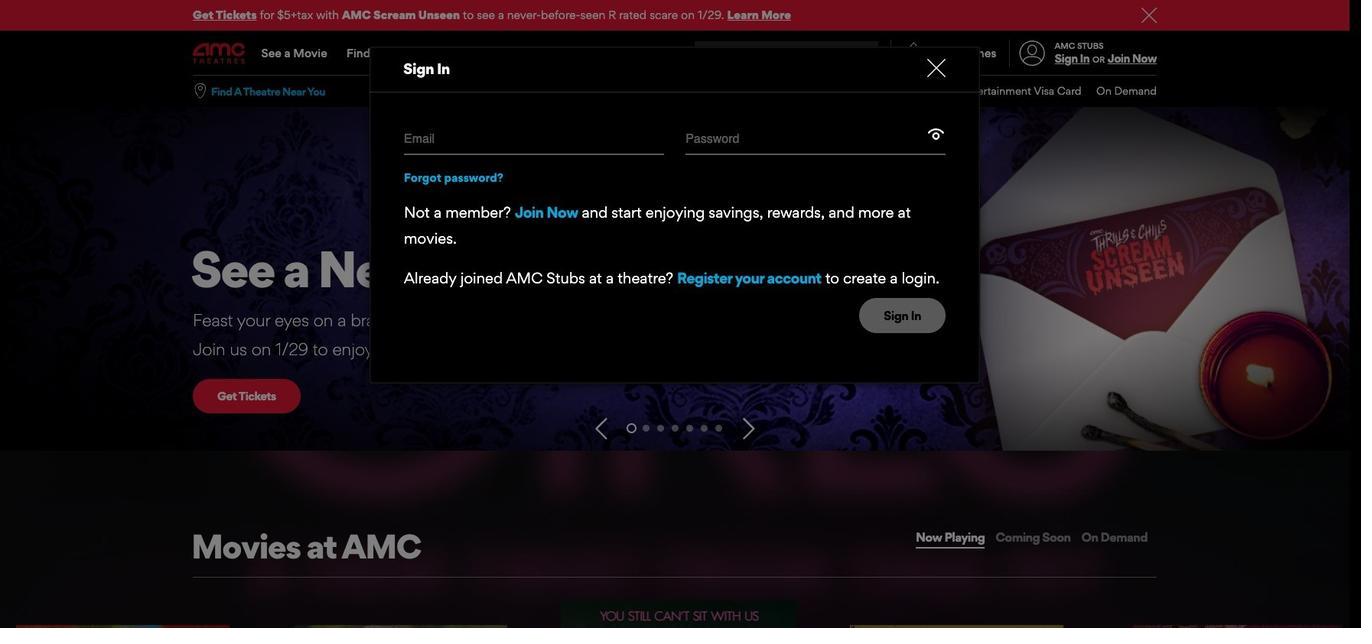 Task type: describe. For each thing, give the bounding box(es) containing it.
3 menu item from the left
[[808, 76, 853, 107]]

6 menu item from the left
[[1082, 76, 1157, 107]]

scream unseen image
[[0, 107, 1350, 451]]

close element
[[927, 59, 946, 77]]

1 vertical spatial menu
[[663, 76, 1157, 107]]

movie poster for anyone but you image
[[294, 626, 508, 629]]

1 menu item from the left
[[663, 76, 742, 107]]

submit search icon image
[[860, 47, 872, 60]]

4 menu item from the left
[[853, 76, 917, 107]]

5 menu item from the left
[[917, 76, 1082, 107]]

showtimes image
[[891, 40, 937, 67]]

0 vertical spatial menu
[[193, 32, 1157, 75]]



Task type: locate. For each thing, give the bounding box(es) containing it.
movie poster for migration image
[[16, 626, 230, 629]]

menu item
[[663, 76, 742, 107], [742, 76, 808, 107], [808, 76, 853, 107], [853, 76, 917, 107], [917, 76, 1082, 107], [1082, 76, 1157, 107]]

menu
[[193, 32, 1157, 75], [663, 76, 1157, 107]]

2 menu item from the left
[[742, 76, 808, 107]]

movie poster for mean girls image
[[560, 601, 798, 629]]

Email email field
[[404, 125, 664, 155]]

user profile image
[[1011, 41, 1054, 66]]

movie poster for the beekeeper image
[[850, 626, 1064, 629]]

amc logo image
[[193, 43, 246, 64], [193, 43, 246, 64]]

movie poster for wonka image
[[1128, 626, 1342, 629]]

Password password field
[[686, 125, 927, 153]]

close image
[[927, 59, 946, 77]]

sign in or join amc stubs element
[[1009, 32, 1157, 75]]



Task type: vqa. For each thing, say whether or not it's contained in the screenshot.
movie poster for Night Swim image
no



